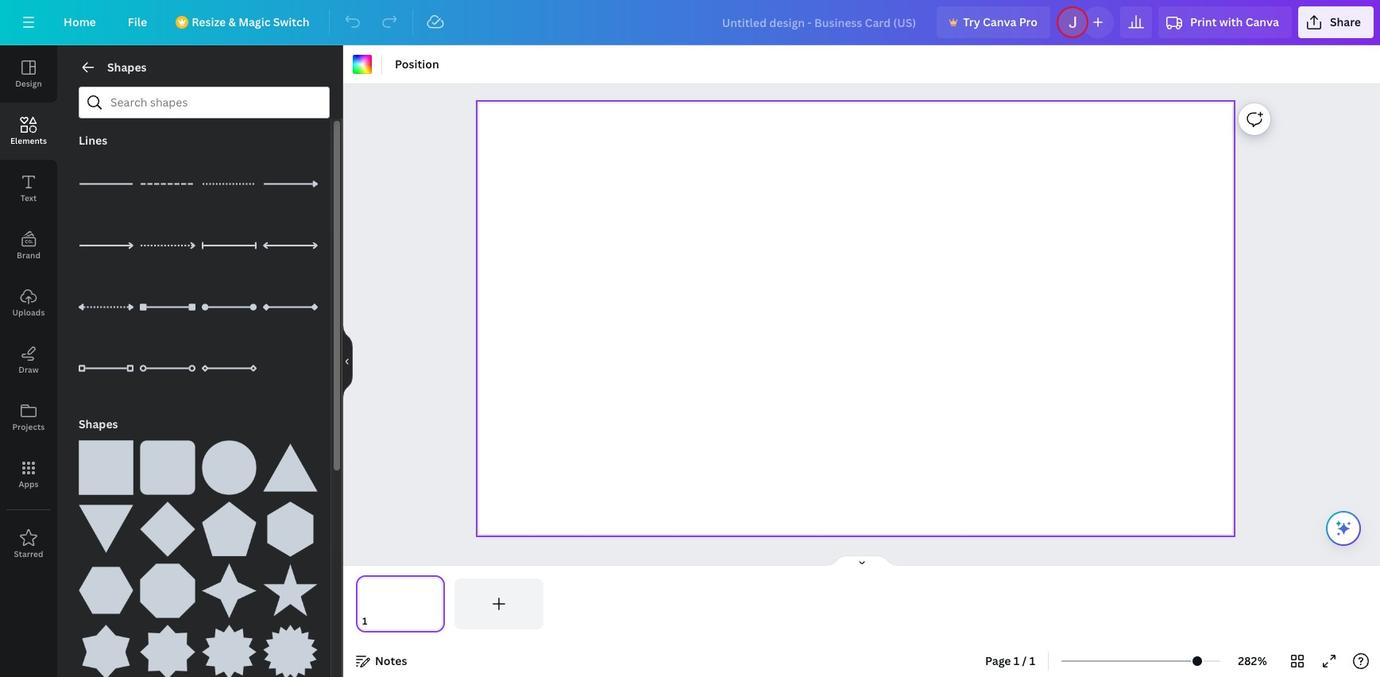 Task type: describe. For each thing, give the bounding box(es) containing it.
resize
[[192, 14, 226, 29]]

position button
[[389, 52, 446, 77]]

print with canva button
[[1159, 6, 1292, 38]]

group right star burst 1 image
[[263, 615, 318, 677]]

Search shapes search field
[[110, 87, 298, 118]]

282% button
[[1227, 648, 1279, 674]]

page 1 / 1
[[985, 653, 1035, 668]]

4-pointed star image
[[201, 563, 256, 618]]

group left "5-pointed star" image
[[201, 553, 256, 618]]

canva inside button
[[983, 14, 1017, 29]]

group right the 8-pointed star image
[[201, 615, 256, 677]]

1 vertical spatial shapes
[[79, 416, 118, 431]]

uploads button
[[0, 274, 57, 331]]

page
[[985, 653, 1011, 668]]

group left octagon image
[[79, 553, 134, 618]]

#ffffff image
[[353, 55, 372, 74]]

octagon image
[[140, 563, 195, 618]]

share
[[1330, 14, 1361, 29]]

draw
[[18, 364, 39, 375]]

design
[[15, 78, 42, 89]]

file button
[[115, 6, 160, 38]]

apps button
[[0, 446, 57, 503]]

home link
[[51, 6, 109, 38]]

share button
[[1298, 6, 1374, 38]]

star burst 1 image
[[201, 624, 256, 677]]

group right hexagon horizontal image
[[140, 553, 195, 618]]

main menu bar
[[0, 0, 1380, 45]]

rounded square image
[[140, 440, 195, 495]]

notes
[[375, 653, 407, 668]]

canva assistant image
[[1334, 519, 1353, 538]]

try
[[963, 14, 980, 29]]

square image
[[79, 440, 134, 495]]

home
[[64, 14, 96, 29]]

file
[[128, 14, 147, 29]]

group right 4-pointed star image
[[263, 553, 318, 618]]

group left hexagon vertical image
[[201, 492, 256, 557]]

brand
[[17, 250, 41, 261]]

apps
[[19, 478, 39, 489]]

side panel tab list
[[0, 45, 57, 573]]

hexagon horizontal image
[[79, 563, 134, 618]]

draw button
[[0, 331, 57, 389]]

try canva pro
[[963, 14, 1038, 29]]

group left triangle up image
[[201, 431, 256, 495]]

print with canva
[[1190, 14, 1279, 29]]

group left white circle shape image
[[140, 431, 195, 495]]

projects button
[[0, 389, 57, 446]]

page 1 image
[[356, 578, 445, 629]]

star burst 2 image
[[263, 624, 318, 677]]

uploads
[[12, 307, 45, 318]]



Task type: vqa. For each thing, say whether or not it's contained in the screenshot.
the topmost residential
no



Task type: locate. For each thing, give the bounding box(es) containing it.
position
[[395, 56, 439, 72]]

hexagon vertical image
[[263, 502, 318, 557]]

resize & magic switch button
[[166, 6, 322, 38]]

group right triangle down image
[[140, 492, 195, 557]]

switch
[[273, 14, 310, 29]]

canva inside "dropdown button"
[[1246, 14, 1279, 29]]

group left star burst 1 image
[[140, 615, 195, 677]]

1 right / on the bottom of the page
[[1030, 653, 1035, 668]]

group left the 8-pointed star image
[[79, 615, 134, 677]]

shapes
[[107, 60, 147, 75], [79, 416, 118, 431]]

8-pointed star image
[[140, 624, 195, 677]]

elements button
[[0, 103, 57, 160]]

text button
[[0, 160, 57, 217]]

add this line to the canvas image
[[79, 157, 134, 212], [140, 157, 195, 212], [201, 157, 256, 212], [263, 157, 318, 212], [79, 218, 134, 273], [140, 218, 195, 273], [201, 218, 256, 273], [263, 218, 318, 273], [79, 279, 134, 334], [140, 279, 195, 334], [201, 279, 256, 334], [263, 279, 318, 334], [79, 341, 134, 396], [140, 341, 195, 396], [201, 341, 256, 396]]

lines
[[79, 133, 107, 148]]

1 1 from the left
[[1014, 653, 1020, 668]]

1 horizontal spatial 1
[[1030, 653, 1035, 668]]

triangle down image
[[79, 502, 134, 557]]

brand button
[[0, 217, 57, 274]]

starred
[[14, 548, 43, 559]]

projects
[[12, 421, 45, 432]]

0 horizontal spatial 1
[[1014, 653, 1020, 668]]

/
[[1022, 653, 1027, 668]]

&
[[228, 14, 236, 29]]

canva
[[983, 14, 1017, 29], [1246, 14, 1279, 29]]

resize & magic switch
[[192, 14, 310, 29]]

Page title text field
[[374, 613, 381, 629]]

notes button
[[350, 648, 414, 674]]

1 left / on the bottom of the page
[[1014, 653, 1020, 668]]

0 horizontal spatial canva
[[983, 14, 1017, 29]]

canva right the with
[[1246, 14, 1279, 29]]

hide pages image
[[824, 555, 900, 567]]

elements
[[10, 135, 47, 146]]

1 canva from the left
[[983, 14, 1017, 29]]

hide image
[[342, 323, 353, 399]]

282%
[[1238, 653, 1267, 668]]

group right pentagon 'image'
[[263, 492, 318, 557]]

canva right try
[[983, 14, 1017, 29]]

diamond image
[[140, 502, 195, 557]]

pentagon image
[[201, 502, 256, 557]]

5-pointed star image
[[263, 563, 318, 618]]

magic
[[238, 14, 271, 29]]

2 canva from the left
[[1246, 14, 1279, 29]]

group right white circle shape image
[[263, 431, 318, 495]]

group
[[79, 431, 134, 495], [140, 431, 195, 495], [201, 431, 256, 495], [263, 431, 318, 495], [79, 492, 134, 557], [140, 492, 195, 557], [201, 492, 256, 557], [263, 492, 318, 557], [79, 553, 134, 618], [140, 553, 195, 618], [201, 553, 256, 618], [263, 553, 318, 618], [79, 615, 134, 677], [140, 615, 195, 677], [201, 615, 256, 677], [263, 615, 318, 677]]

pro
[[1019, 14, 1038, 29]]

1
[[1014, 653, 1020, 668], [1030, 653, 1035, 668]]

group left the diamond image
[[79, 492, 134, 557]]

starred button
[[0, 516, 57, 573]]

1 horizontal spatial canva
[[1246, 14, 1279, 29]]

2 1 from the left
[[1030, 653, 1035, 668]]

6-pointed star image
[[79, 624, 134, 677]]

0 vertical spatial shapes
[[107, 60, 147, 75]]

Design title text field
[[709, 6, 931, 38]]

design button
[[0, 45, 57, 103]]

shapes up square image
[[79, 416, 118, 431]]

group left rounded square "image" in the left of the page
[[79, 431, 134, 495]]

try canva pro button
[[937, 6, 1051, 38]]

shapes down file dropdown button
[[107, 60, 147, 75]]

text
[[20, 192, 37, 203]]

white circle shape image
[[201, 440, 256, 495]]

triangle up image
[[263, 440, 318, 495]]

print
[[1190, 14, 1217, 29]]

with
[[1220, 14, 1243, 29]]



